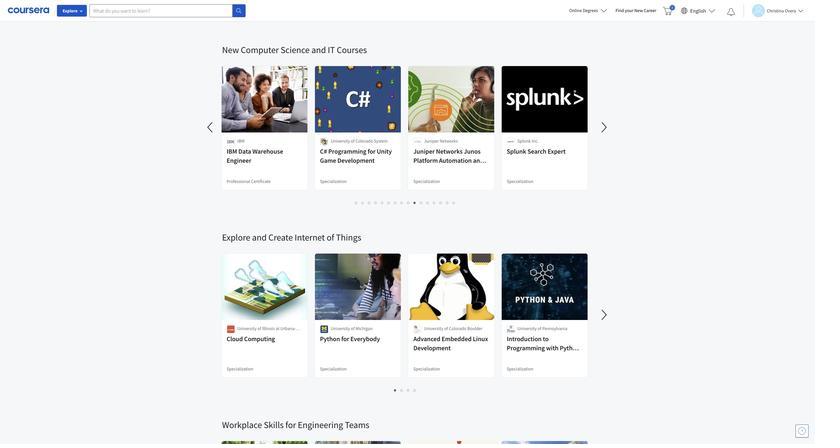 Task type: locate. For each thing, give the bounding box(es) containing it.
11
[[420, 200, 425, 206]]

5
[[381, 200, 384, 206]]

1 button inside explore and create internet of things carousel element
[[392, 386, 399, 394]]

of up embedded
[[444, 326, 448, 331]]

game
[[320, 156, 336, 164]]

4 button inside new computer science and it courses carousel element
[[373, 199, 379, 206]]

0 horizontal spatial python
[[320, 335, 340, 343]]

1 vertical spatial 2
[[401, 387, 403, 393]]

12
[[427, 200, 432, 206]]

0 vertical spatial new
[[635, 7, 643, 13]]

specialization
[[320, 178, 347, 184], [414, 178, 440, 184], [507, 178, 534, 184], [227, 366, 253, 372], [320, 366, 347, 372], [414, 366, 440, 372], [507, 366, 534, 372]]

1 vertical spatial python
[[560, 344, 580, 352]]

new left computer at the top left of the page
[[222, 44, 239, 56]]

introduction
[[507, 335, 542, 343]]

advanced
[[414, 335, 441, 343]]

None search field
[[90, 4, 246, 17]]

2 for 2 button for list in the explore and create internet of things carousel element's 3 button
[[401, 387, 403, 393]]

12 button
[[425, 199, 432, 206]]

0 horizontal spatial 3
[[368, 200, 371, 206]]

0 horizontal spatial 4
[[375, 200, 377, 206]]

0 horizontal spatial ibm
[[227, 147, 237, 155]]

1 horizontal spatial ibm
[[237, 138, 245, 144]]

python
[[320, 335, 340, 343], [560, 344, 580, 352]]

hypothesis-driven development course by university of virginia, image
[[408, 441, 495, 444]]

10 11 12 13 14 15 16
[[414, 200, 458, 206]]

1 vertical spatial juniper
[[414, 147, 435, 155]]

development inside advanced embedded linux development
[[414, 344, 451, 352]]

workplace
[[222, 419, 262, 431]]

4 button for 2 button for list in the explore and create internet of things carousel element's 3 button
[[412, 386, 418, 394]]

specialization for c# programming for unity game development
[[320, 178, 347, 184]]

of
[[351, 138, 355, 144], [327, 231, 334, 243], [258, 326, 261, 331], [351, 326, 355, 331], [444, 326, 448, 331], [538, 326, 542, 331]]

of for introduction to programming with python and java
[[538, 326, 542, 331]]

everybody
[[351, 335, 380, 343]]

0 horizontal spatial new
[[222, 44, 239, 56]]

juniper inside juniper networks junos platform automation and devops
[[414, 147, 435, 155]]

3 inside explore and create internet of things carousel element
[[407, 387, 410, 393]]

university of colorado system image
[[320, 138, 328, 146]]

3 for 2 button for list in the explore and create internet of things carousel element's 3 button
[[407, 387, 410, 393]]

explore
[[63, 8, 78, 14], [222, 231, 250, 243]]

0 vertical spatial juniper
[[424, 138, 439, 144]]

0 vertical spatial explore
[[63, 8, 78, 14]]

0 vertical spatial 2
[[362, 200, 364, 206]]

juniper up platform
[[414, 147, 435, 155]]

0 vertical spatial networks
[[440, 138, 458, 144]]

0 vertical spatial 3
[[368, 200, 371, 206]]

pennsylvania
[[543, 326, 568, 331]]

juniper for juniper networks junos platform automation and devops
[[414, 147, 435, 155]]

of inside new computer science and it courses carousel element
[[351, 138, 355, 144]]

ibm right ibm image
[[237, 138, 245, 144]]

0 horizontal spatial 3 button
[[366, 199, 373, 206]]

university up python for everybody
[[331, 326, 350, 331]]

1 vertical spatial networks
[[436, 147, 463, 155]]

4 button
[[373, 199, 379, 206], [412, 386, 418, 394]]

colorado for embedded
[[449, 326, 467, 331]]

ibm down ibm image
[[227, 147, 237, 155]]

juniper networks
[[424, 138, 458, 144]]

online degrees button
[[564, 3, 613, 18]]

2 button for list inside the new computer science and it courses carousel element
[[360, 199, 366, 206]]

and inside introduction to programming with python and java
[[507, 353, 518, 361]]

splunk
[[518, 138, 531, 144], [507, 147, 526, 155]]

of left things
[[327, 231, 334, 243]]

computer
[[241, 44, 279, 56]]

specialization for introduction to programming with python and java
[[507, 366, 534, 372]]

colorado left system
[[356, 138, 373, 144]]

of for cloud computing
[[258, 326, 261, 331]]

university inside new computer science and it courses carousel element
[[331, 138, 350, 144]]

1 inside new computer science and it courses carousel element
[[355, 200, 358, 206]]

1 vertical spatial 1 button
[[392, 386, 399, 394]]

1 vertical spatial 1
[[394, 387, 397, 393]]

0 vertical spatial development
[[338, 156, 375, 164]]

3 button for 2 button corresponding to list inside the new computer science and it courses carousel element
[[366, 199, 373, 206]]

splunk left inc.
[[518, 138, 531, 144]]

0 vertical spatial splunk
[[518, 138, 531, 144]]

cloud
[[227, 335, 243, 343]]

1 horizontal spatial python
[[560, 344, 580, 352]]

8
[[401, 200, 403, 206]]

1 vertical spatial list
[[222, 199, 588, 206]]

platform
[[414, 156, 438, 164]]

3 list from the top
[[222, 386, 588, 394]]

python right with
[[560, 344, 580, 352]]

2 inside new computer science and it courses carousel element
[[362, 200, 364, 206]]

python down university of michigan icon
[[320, 335, 340, 343]]

1 vertical spatial programming
[[507, 344, 545, 352]]

development down advanced
[[414, 344, 451, 352]]

splunk inc. image
[[507, 138, 515, 146]]

with
[[546, 344, 559, 352]]

colorado up embedded
[[449, 326, 467, 331]]

1 horizontal spatial 4
[[414, 387, 416, 393]]

splunk down splunk inc. image
[[507, 147, 526, 155]]

5 button
[[379, 199, 386, 206]]

0 vertical spatial 1 button
[[353, 199, 360, 206]]

certificate
[[251, 178, 271, 184]]

shopping cart: 1 item image
[[663, 5, 676, 15]]

list inside explore and create internet of things carousel element
[[222, 386, 588, 394]]

new computer science and it courses carousel element
[[203, 24, 612, 212]]

of for python for everybody
[[351, 326, 355, 331]]

0 horizontal spatial 4 button
[[373, 199, 379, 206]]

colorado inside explore and create internet of things carousel element
[[449, 326, 467, 331]]

and left java at the right of the page
[[507, 353, 518, 361]]

juniper right 'juniper networks' image
[[424, 138, 439, 144]]

2 for 3 button for 2 button corresponding to list inside the new computer science and it courses carousel element
[[362, 200, 364, 206]]

1 horizontal spatial colorado
[[449, 326, 467, 331]]

1 vertical spatial new
[[222, 44, 239, 56]]

0 vertical spatial 4
[[375, 200, 377, 206]]

0 vertical spatial list
[[222, 11, 588, 19]]

3 inside new computer science and it courses carousel element
[[368, 200, 371, 206]]

1 vertical spatial 3 button
[[405, 386, 412, 394]]

university up advanced
[[424, 326, 444, 331]]

university right 'university of colorado system' image
[[331, 138, 350, 144]]

new
[[635, 7, 643, 13], [222, 44, 239, 56]]

0 horizontal spatial programming
[[328, 147, 367, 155]]

2 vertical spatial for
[[286, 419, 296, 431]]

university up 'introduction' on the bottom of page
[[518, 326, 537, 331]]

1 horizontal spatial programming
[[507, 344, 545, 352]]

university
[[331, 138, 350, 144], [237, 326, 257, 331], [331, 326, 350, 331], [424, 326, 444, 331], [518, 326, 537, 331]]

colorado
[[356, 138, 373, 144], [449, 326, 467, 331]]

0 horizontal spatial explore
[[63, 8, 78, 14]]

ibm inside ibm data warehouse engineer
[[227, 147, 237, 155]]

1 vertical spatial 4
[[414, 387, 416, 393]]

ibm
[[237, 138, 245, 144], [227, 147, 237, 155]]

0 vertical spatial colorado
[[356, 138, 373, 144]]

and down junos
[[473, 156, 484, 164]]

of inside 'university of illinois at urbana- champaign'
[[258, 326, 261, 331]]

1 horizontal spatial 2 button
[[399, 386, 405, 394]]

for inside the c# programming for unity game development
[[368, 147, 376, 155]]

4 button inside explore and create internet of things carousel element
[[412, 386, 418, 394]]

python inside introduction to programming with python and java
[[560, 344, 580, 352]]

2 list from the top
[[222, 199, 588, 206]]

networks up juniper networks junos platform automation and devops
[[440, 138, 458, 144]]

1 vertical spatial colorado
[[449, 326, 467, 331]]

champaign
[[237, 332, 259, 338]]

0 vertical spatial 1
[[355, 200, 358, 206]]

of for advanced embedded linux development
[[444, 326, 448, 331]]

university of illinois at urbana- champaign
[[237, 326, 296, 338]]

networks up automation
[[436, 147, 463, 155]]

of left illinois
[[258, 326, 261, 331]]

programming
[[328, 147, 367, 155], [507, 344, 545, 352]]

urbana-
[[281, 326, 296, 331]]

university up champaign
[[237, 326, 257, 331]]

0 vertical spatial 4 button
[[373, 199, 379, 206]]

and
[[312, 44, 326, 56], [473, 156, 484, 164], [252, 231, 267, 243], [507, 353, 518, 361]]

0 vertical spatial 3 button
[[366, 199, 373, 206]]

development down university of colorado system
[[338, 156, 375, 164]]

1 horizontal spatial explore
[[222, 231, 250, 243]]

development inside the c# programming for unity game development
[[338, 156, 375, 164]]

1 inside explore and create internet of things carousel element
[[394, 387, 397, 393]]

1 vertical spatial explore
[[222, 231, 250, 243]]

university of michigan
[[331, 326, 373, 331]]

1 vertical spatial for
[[341, 335, 349, 343]]

development
[[338, 156, 375, 164], [414, 344, 451, 352]]

0 horizontal spatial colorado
[[356, 138, 373, 144]]

1 horizontal spatial development
[[414, 344, 451, 352]]

specialization for juniper networks junos platform automation and devops
[[414, 178, 440, 184]]

inc.
[[532, 138, 539, 144]]

workplace skills for engineering teams
[[222, 419, 370, 431]]

java
[[519, 353, 532, 361]]

splunk search expert
[[507, 147, 566, 155]]

for
[[368, 147, 376, 155], [341, 335, 349, 343], [286, 419, 296, 431]]

for right skills
[[286, 419, 296, 431]]

1 vertical spatial splunk
[[507, 147, 526, 155]]

next slide image
[[597, 307, 612, 323]]

programming down university of colorado system
[[328, 147, 367, 155]]

teams
[[345, 419, 370, 431]]

1 for 2 button for list in the explore and create internet of things carousel element
[[394, 387, 397, 393]]

0 vertical spatial python
[[320, 335, 340, 343]]

previous slide image
[[203, 119, 218, 135]]

1 vertical spatial ibm
[[227, 147, 237, 155]]

0 vertical spatial 2 button
[[360, 199, 366, 206]]

0 vertical spatial ibm
[[237, 138, 245, 144]]

3
[[368, 200, 371, 206], [407, 387, 410, 393]]

explore inside popup button
[[63, 8, 78, 14]]

of left pennsylvania
[[538, 326, 542, 331]]

3 button for 2 button for list in the explore and create internet of things carousel element
[[405, 386, 412, 394]]

programming up java at the right of the page
[[507, 344, 545, 352]]

for inside explore and create internet of things carousel element
[[341, 335, 349, 343]]

1 horizontal spatial 3
[[407, 387, 410, 393]]

list
[[222, 11, 588, 19], [222, 199, 588, 206], [222, 386, 588, 394]]

0 vertical spatial programming
[[328, 147, 367, 155]]

colorado for programming
[[356, 138, 373, 144]]

2 horizontal spatial for
[[368, 147, 376, 155]]

university inside 'university of illinois at urbana- champaign'
[[237, 326, 257, 331]]

2 button
[[360, 199, 366, 206], [399, 386, 405, 394]]

16
[[453, 200, 458, 206]]

1 vertical spatial 4 button
[[412, 386, 418, 394]]

networks for juniper networks junos platform automation and devops
[[436, 147, 463, 155]]

1 horizontal spatial 3 button
[[405, 386, 412, 394]]

0 horizontal spatial 1 button
[[353, 199, 360, 206]]

networks inside juniper networks junos platform automation and devops
[[436, 147, 463, 155]]

1 vertical spatial 3
[[407, 387, 410, 393]]

of up python for everybody
[[351, 326, 355, 331]]

ibm for ibm data warehouse engineer
[[227, 147, 237, 155]]

0 horizontal spatial 1
[[355, 200, 358, 206]]

0 horizontal spatial 2 button
[[360, 199, 366, 206]]

1 horizontal spatial 4 button
[[412, 386, 418, 394]]

for down university of michigan
[[341, 335, 349, 343]]

2 vertical spatial list
[[222, 386, 588, 394]]

of up the c# programming for unity game development
[[351, 138, 355, 144]]

1 horizontal spatial new
[[635, 7, 643, 13]]

1 vertical spatial development
[[414, 344, 451, 352]]

and inside juniper networks junos platform automation and devops
[[473, 156, 484, 164]]

0 vertical spatial for
[[368, 147, 376, 155]]

1 horizontal spatial 1
[[394, 387, 397, 393]]

new right your
[[635, 7, 643, 13]]

14
[[440, 200, 445, 206]]

1 horizontal spatial 2
[[401, 387, 403, 393]]

0 horizontal spatial 2
[[362, 200, 364, 206]]

colorado inside new computer science and it courses carousel element
[[356, 138, 373, 144]]

9 button
[[405, 199, 412, 206]]

programming inside introduction to programming with python and java
[[507, 344, 545, 352]]

networks
[[440, 138, 458, 144], [436, 147, 463, 155]]

6
[[388, 200, 390, 206]]

1 vertical spatial 2 button
[[399, 386, 405, 394]]

1 horizontal spatial for
[[341, 335, 349, 343]]

devops
[[414, 165, 435, 174]]

1 button
[[353, 199, 360, 206], [392, 386, 399, 394]]

2 inside explore and create internet of things carousel element
[[401, 387, 403, 393]]

6 button
[[386, 199, 392, 206]]

ibm for ibm
[[237, 138, 245, 144]]

1 horizontal spatial 1 button
[[392, 386, 399, 394]]

0 horizontal spatial development
[[338, 156, 375, 164]]

2
[[362, 200, 364, 206], [401, 387, 403, 393]]

university for cloud
[[237, 326, 257, 331]]

13
[[433, 200, 439, 206]]

0 horizontal spatial for
[[286, 419, 296, 431]]

university of colorado boulder
[[424, 326, 483, 331]]

computing
[[244, 335, 275, 343]]

for left unity
[[368, 147, 376, 155]]



Task type: vqa. For each thing, say whether or not it's contained in the screenshot.
COMPARE PLANS
no



Task type: describe. For each thing, give the bounding box(es) containing it.
1 list from the top
[[222, 11, 588, 19]]

internet
[[295, 231, 325, 243]]

courses
[[337, 44, 367, 56]]

introduction to software product management course by university of alberta, image
[[502, 441, 588, 444]]

search
[[528, 147, 547, 155]]

find
[[616, 7, 624, 13]]

overa
[[785, 8, 796, 14]]

1 button for 2 button corresponding to list inside the new computer science and it courses carousel element
[[353, 199, 360, 206]]

specialization for splunk search expert
[[507, 178, 534, 184]]

for for engineering
[[286, 419, 296, 431]]

professional
[[227, 178, 250, 184]]

online
[[570, 7, 582, 13]]

15 button
[[444, 199, 452, 206]]

coding interview preparation course by meta, image
[[222, 441, 308, 444]]

university of pennsylvania image
[[507, 325, 515, 333]]

online degrees
[[570, 7, 598, 13]]

and left it
[[312, 44, 326, 56]]

and left "create" at the bottom left
[[252, 231, 267, 243]]

list inside new computer science and it courses carousel element
[[222, 199, 588, 206]]

find your new career
[[616, 7, 657, 13]]

ibm image
[[227, 138, 235, 146]]

7 button
[[392, 199, 399, 206]]

university for introduction
[[518, 326, 537, 331]]

science
[[281, 44, 310, 56]]

system
[[374, 138, 388, 144]]

career
[[644, 7, 657, 13]]

coursera image
[[8, 5, 49, 16]]

university for c#
[[331, 138, 350, 144]]

boulder
[[468, 326, 483, 331]]

4 inside explore and create internet of things carousel element
[[414, 387, 416, 393]]

advanced embedded linux development
[[414, 335, 488, 352]]

find your new career link
[[613, 7, 660, 15]]

explore for explore
[[63, 8, 78, 14]]

for for unity
[[368, 147, 376, 155]]

1 button for 2 button for list in the explore and create internet of things carousel element
[[392, 386, 399, 394]]

explore button
[[57, 5, 87, 17]]

it
[[328, 44, 335, 56]]

your
[[625, 7, 634, 13]]

1 for 2 button corresponding to list inside the new computer science and it courses carousel element
[[355, 200, 358, 206]]

ibm data warehouse engineer
[[227, 147, 283, 164]]

workplace skills for engineering teams carousel element
[[219, 399, 815, 444]]

2 button for list in the explore and create internet of things carousel element
[[399, 386, 405, 394]]

programming inside the c# programming for unity game development
[[328, 147, 367, 155]]

create
[[269, 231, 293, 243]]

cloud computing
[[227, 335, 275, 343]]

engineering
[[298, 419, 343, 431]]

4 inside new computer science and it courses carousel element
[[375, 200, 377, 206]]

specialization for advanced embedded linux development
[[414, 366, 440, 372]]

professional certificate
[[227, 178, 271, 184]]

of for c# programming for unity game development
[[351, 138, 355, 144]]

10
[[414, 200, 419, 206]]

christina overa button
[[744, 4, 804, 17]]

english button
[[679, 0, 718, 21]]

splunk for splunk search expert
[[507, 147, 526, 155]]

university for advanced
[[424, 326, 444, 331]]

linux
[[473, 335, 488, 343]]

unity
[[377, 147, 392, 155]]

university of colorado system
[[331, 138, 388, 144]]

help center image
[[799, 427, 806, 435]]

7
[[394, 200, 397, 206]]

11 button
[[418, 199, 425, 206]]

warehouse
[[253, 147, 283, 155]]

splunk for splunk inc.
[[518, 138, 531, 144]]

4 button for 3 button for 2 button corresponding to list inside the new computer science and it courses carousel element
[[373, 199, 379, 206]]

university of illinois at urbana-champaign image
[[227, 325, 235, 333]]

christina
[[767, 8, 784, 14]]

What do you want to learn? text field
[[90, 4, 233, 17]]

new computer science and it courses
[[222, 44, 367, 56]]

things
[[336, 231, 361, 243]]

english
[[691, 7, 706, 14]]

explore for explore and create internet of things
[[222, 231, 250, 243]]

illinois
[[262, 326, 275, 331]]

christina overa
[[767, 8, 796, 14]]

9
[[407, 200, 410, 206]]

specialization for python for everybody
[[320, 366, 347, 372]]

university of colorado boulder image
[[414, 325, 422, 333]]

skills
[[264, 419, 284, 431]]

15
[[446, 200, 452, 206]]

juniper for juniper networks
[[424, 138, 439, 144]]

university for python
[[331, 326, 350, 331]]

michigan
[[356, 326, 373, 331]]

python for everybody
[[320, 335, 380, 343]]

c#
[[320, 147, 327, 155]]

university of pennsylvania
[[518, 326, 568, 331]]

to
[[543, 335, 549, 343]]

data
[[238, 147, 251, 155]]

splunk inc.
[[518, 138, 539, 144]]

16 button
[[451, 199, 458, 206]]

10 button
[[412, 199, 419, 206]]

next slide image
[[597, 119, 612, 135]]

explore and create internet of things
[[222, 231, 361, 243]]

juniper networks junos platform automation and devops
[[414, 147, 484, 174]]

13 button
[[431, 199, 439, 206]]

junos
[[464, 147, 481, 155]]

juniper networks image
[[414, 138, 422, 146]]

show notifications image
[[728, 8, 735, 16]]

agile project management course by google, image
[[315, 441, 401, 444]]

university of michigan image
[[320, 325, 328, 333]]

3 for 3 button for 2 button corresponding to list inside the new computer science and it courses carousel element
[[368, 200, 371, 206]]

8 button
[[399, 199, 405, 206]]

degrees
[[583, 7, 598, 13]]

introduction to programming with python and java
[[507, 335, 580, 361]]

expert
[[548, 147, 566, 155]]

automation
[[439, 156, 472, 164]]

networks for juniper networks
[[440, 138, 458, 144]]

c# programming for unity game development
[[320, 147, 392, 164]]

14 button
[[438, 199, 445, 206]]

embedded
[[442, 335, 472, 343]]

engineer
[[227, 156, 251, 164]]

at
[[276, 326, 280, 331]]

explore and create internet of things carousel element
[[219, 212, 815, 399]]

specialization for cloud computing
[[227, 366, 253, 372]]



